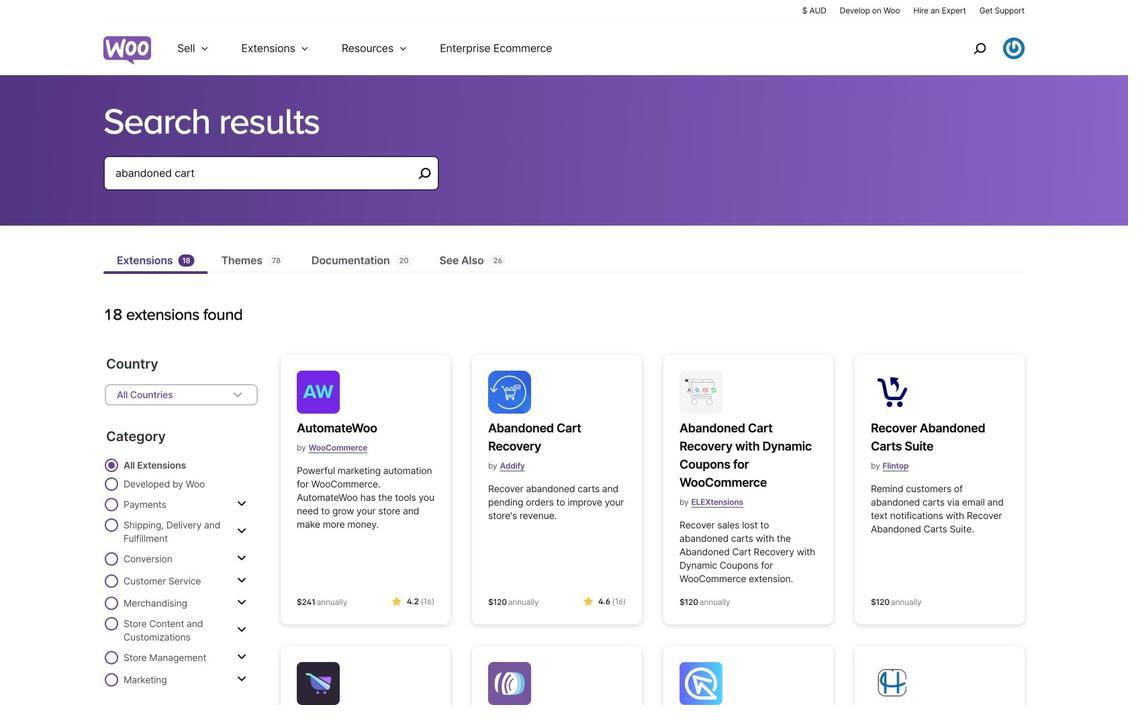 Task type: describe. For each thing, give the bounding box(es) containing it.
3 show subcategories image from the top
[[237, 553, 246, 564]]

5 show subcategories image from the top
[[237, 674, 246, 685]]

open account menu image
[[1004, 38, 1025, 59]]

4 show subcategories image from the top
[[237, 598, 246, 608]]

Search extensions search field
[[116, 164, 414, 183]]

1 show subcategories image from the top
[[237, 575, 246, 586]]

2 show subcategories image from the top
[[237, 526, 246, 537]]



Task type: vqa. For each thing, say whether or not it's contained in the screenshot.
'Free'
no



Task type: locate. For each thing, give the bounding box(es) containing it.
show subcategories image
[[237, 499, 246, 510], [237, 526, 246, 537], [237, 553, 246, 564], [237, 598, 246, 608], [237, 674, 246, 685]]

2 show subcategories image from the top
[[237, 625, 246, 636]]

1 vertical spatial show subcategories image
[[237, 625, 246, 636]]

Filter countries field
[[105, 384, 258, 406]]

2 vertical spatial show subcategories image
[[237, 652, 246, 663]]

None search field
[[103, 156, 439, 207]]

1 show subcategories image from the top
[[237, 499, 246, 510]]

angle down image
[[230, 387, 246, 403]]

service navigation menu element
[[945, 27, 1025, 70]]

3 show subcategories image from the top
[[237, 652, 246, 663]]

search image
[[969, 38, 991, 59]]

show subcategories image
[[237, 575, 246, 586], [237, 625, 246, 636], [237, 652, 246, 663]]

0 vertical spatial show subcategories image
[[237, 575, 246, 586]]



